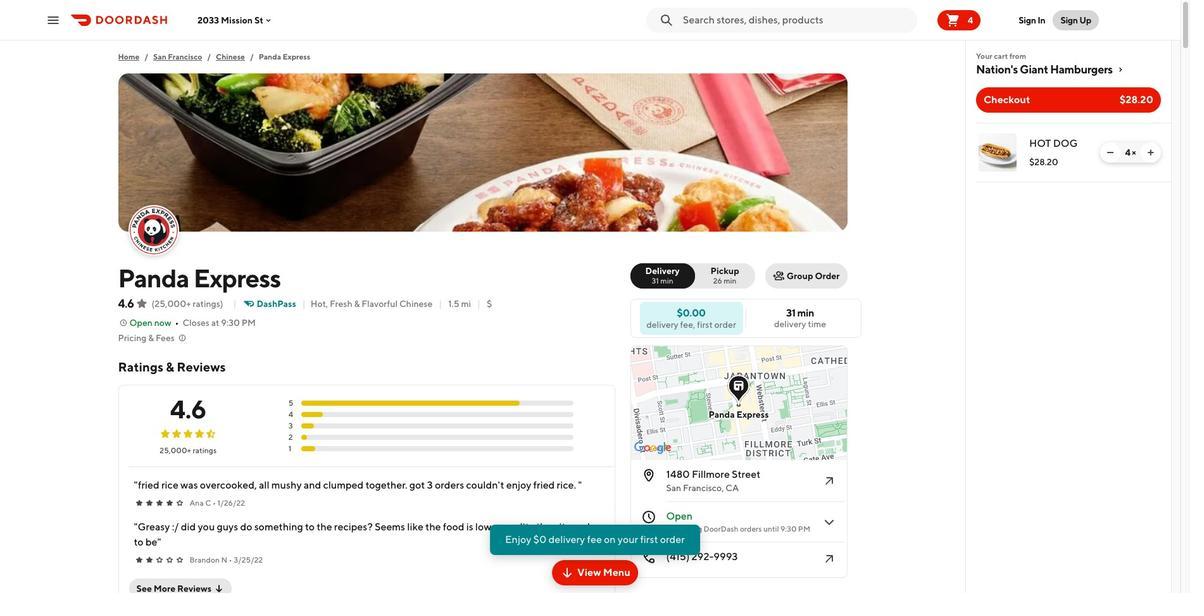 Task type: describe. For each thing, give the bounding box(es) containing it.
st
[[255, 15, 264, 25]]

cart
[[995, 51, 1009, 61]]

n
[[221, 555, 227, 565]]

open menu image
[[46, 12, 61, 28]]

2033 mission st button
[[198, 15, 274, 25]]

open now
[[130, 318, 171, 328]]

• for ana
[[213, 498, 216, 508]]

brandon n • 3/25/22
[[190, 555, 263, 565]]

hot dog
[[1030, 137, 1078, 149]]

1 horizontal spatial chinese
[[400, 299, 433, 309]]

1
[[289, 444, 292, 454]]

0 horizontal spatial 4
[[289, 410, 293, 419]]

map region
[[588, 312, 913, 474]]

street
[[732, 469, 761, 481]]

ana
[[190, 498, 204, 508]]

ana c • 1/26/22
[[190, 498, 245, 508]]

2033
[[198, 15, 219, 25]]

min for pickup
[[724, 276, 737, 286]]

on
[[604, 534, 616, 546]]

4 ×
[[1126, 148, 1137, 158]]

ratings
[[118, 360, 163, 374]]

hot
[[1030, 137, 1052, 149]]

sign in link
[[1012, 7, 1054, 33]]

sign for sign up
[[1061, 15, 1079, 25]]

292-
[[692, 551, 714, 563]]

31 inside 31 min delivery time
[[787, 307, 796, 319]]

now
[[154, 318, 171, 328]]

1 | from the left
[[233, 299, 237, 309]]

(25,000+ ratings)
[[152, 299, 223, 309]]

25,000+ ratings
[[160, 446, 217, 455]]

5
[[289, 398, 293, 408]]

remove one from cart image
[[1106, 148, 1116, 158]]

view menu button
[[552, 561, 638, 586]]

Store search: begin typing to search for stores available on DoorDash text field
[[683, 13, 913, 27]]

ratings & reviews
[[118, 360, 226, 374]]

3 / from the left
[[250, 52, 254, 61]]

francisco
[[168, 52, 202, 61]]

fillmore
[[692, 469, 730, 481]]

1480
[[667, 469, 690, 481]]

closes
[[183, 318, 210, 328]]

• for brandon
[[229, 555, 232, 565]]

min for delivery
[[661, 276, 674, 286]]

$28.20 for checkout
[[1120, 94, 1154, 106]]

delivery
[[646, 266, 680, 276]]

in
[[1038, 15, 1046, 25]]

enjoy $0 delivery fee on your first order
[[506, 534, 685, 546]]

1/26/22
[[218, 498, 245, 508]]

1480 fillmore street san francisco, ca
[[667, 469, 761, 493]]

0 vertical spatial chinese
[[216, 52, 245, 61]]

delivery 31 min
[[646, 266, 680, 286]]

pricing
[[118, 333, 147, 343]]

sign up link
[[1054, 10, 1100, 30]]

until
[[764, 524, 779, 534]]

sign in
[[1019, 15, 1046, 25]]

find restaurant in google maps image
[[822, 474, 837, 489]]

$0
[[534, 534, 547, 546]]

fee
[[587, 534, 602, 546]]

first inside $0.00 delivery fee, first order
[[697, 320, 713, 330]]

3/25/22
[[234, 555, 263, 565]]

min inside 31 min delivery time
[[798, 307, 815, 319]]

san inside 1480 fillmore street san francisco, ca
[[667, 483, 682, 493]]

open for open now
[[130, 318, 153, 328]]

nation's
[[977, 63, 1018, 76]]

9:30 inside open accepting doordash orders until 9:30 pm
[[781, 524, 797, 534]]

2033 mission st
[[198, 15, 264, 25]]

31 min delivery time
[[775, 307, 827, 329]]

hamburgers
[[1051, 63, 1113, 76]]

home
[[118, 52, 140, 61]]

checkout
[[984, 94, 1031, 106]]

brandon
[[190, 555, 220, 565]]

group
[[787, 271, 814, 281]]

$0.00 delivery fee, first order
[[647, 307, 737, 330]]

call restaurant image
[[822, 551, 837, 567]]

pickup
[[711, 266, 740, 276]]

& for reviews
[[166, 360, 174, 374]]

fees
[[156, 333, 175, 343]]

dog
[[1054, 137, 1078, 149]]

home / san francisco / chinese / panda express
[[118, 52, 311, 61]]

ratings
[[193, 446, 217, 455]]

• closes at 9:30 pm
[[175, 318, 256, 328]]

1 / from the left
[[145, 52, 148, 61]]

pickup 26 min
[[711, 266, 740, 286]]

(415) 292-9993
[[667, 551, 738, 563]]

sign for sign in
[[1019, 15, 1037, 25]]

fee,
[[681, 320, 696, 330]]

(25,000+
[[152, 299, 191, 309]]

view menu
[[578, 567, 631, 579]]

menu
[[603, 567, 631, 579]]

3
[[289, 421, 293, 431]]

your
[[618, 534, 639, 546]]

fresh
[[330, 299, 353, 309]]

pm inside open accepting doordash orders until 9:30 pm
[[799, 524, 811, 534]]

$0.00
[[677, 307, 706, 319]]

0 horizontal spatial 4.6
[[118, 297, 134, 310]]



Task type: vqa. For each thing, say whether or not it's contained in the screenshot.
Open corresponding to Open Accepting DoorDash orders until 9:30 PM
yes



Task type: locate. For each thing, give the bounding box(es) containing it.
0 horizontal spatial 31
[[652, 276, 659, 286]]

1.5
[[449, 299, 460, 309]]

1 vertical spatial 9:30
[[781, 524, 797, 534]]

0 vertical spatial pm
[[242, 318, 256, 328]]

san
[[153, 52, 167, 61], [667, 483, 682, 493]]

1 horizontal spatial delivery
[[647, 320, 679, 330]]

0 vertical spatial 9:30
[[221, 318, 240, 328]]

0 horizontal spatial chinese
[[216, 52, 245, 61]]

& down fees
[[166, 360, 174, 374]]

9:30 right at
[[221, 318, 240, 328]]

2 horizontal spatial •
[[229, 555, 232, 565]]

dashpass
[[257, 299, 296, 309]]

expand store hours image
[[822, 402, 837, 417]]

2 | from the left
[[303, 299, 306, 309]]

1 horizontal spatial open
[[667, 511, 693, 523]]

min up $0.00 delivery fee, first order
[[661, 276, 674, 286]]

dashpass |
[[257, 299, 306, 309]]

1 horizontal spatial 4
[[968, 15, 974, 25]]

(415)
[[667, 551, 690, 563]]

order right fee,
[[715, 320, 737, 330]]

pm left expand store hours image
[[799, 524, 811, 534]]

0 vertical spatial •
[[175, 318, 179, 328]]

express
[[283, 52, 311, 61], [194, 263, 281, 293], [737, 410, 769, 420], [737, 410, 769, 420]]

2 vertical spatial 4
[[289, 410, 293, 419]]

4 inside button
[[968, 15, 974, 25]]

sign up
[[1061, 15, 1092, 25]]

| right 'ratings)'
[[233, 299, 237, 309]]

4.6 up 25,000+ ratings
[[170, 395, 206, 424]]

31 left "time"
[[787, 307, 796, 319]]

| left 1.5
[[439, 299, 442, 309]]

1 vertical spatial $28.20
[[1030, 157, 1059, 167]]

31 up $0.00 delivery fee, first order
[[652, 276, 659, 286]]

sign left the in on the top
[[1019, 15, 1037, 25]]

chinese link
[[216, 51, 245, 63]]

group order button
[[766, 263, 848, 289]]

2 vertical spatial &
[[166, 360, 174, 374]]

order up (415) in the bottom of the page
[[660, 534, 685, 546]]

|
[[233, 299, 237, 309], [303, 299, 306, 309], [439, 299, 442, 309], [478, 299, 481, 309]]

None radio
[[631, 263, 695, 289], [688, 263, 755, 289], [631, 263, 695, 289], [688, 263, 755, 289]]

$28.20 up ×
[[1120, 94, 1154, 106]]

0 horizontal spatial /
[[145, 52, 148, 61]]

expand store hours image
[[822, 515, 837, 530]]

1 horizontal spatial /
[[207, 52, 211, 61]]

group order
[[787, 271, 840, 281]]

×
[[1133, 148, 1137, 158]]

1 horizontal spatial &
[[166, 360, 174, 374]]

up
[[1080, 15, 1092, 25]]

san francisco link
[[153, 51, 202, 63]]

time
[[808, 319, 827, 329]]

1 vertical spatial 31
[[787, 307, 796, 319]]

orders
[[740, 524, 762, 534]]

at
[[211, 318, 219, 328]]

0 vertical spatial $28.20
[[1120, 94, 1154, 106]]

open inside open accepting doordash orders until 9:30 pm
[[667, 511, 693, 523]]

pricing & fees
[[118, 333, 175, 343]]

panda
[[259, 52, 281, 61], [118, 263, 189, 293], [709, 410, 735, 420], [709, 410, 735, 420]]

• right now
[[175, 318, 179, 328]]

view
[[578, 567, 601, 579]]

add one to cart image
[[1146, 148, 1157, 158]]

| left hot,
[[303, 299, 306, 309]]

& right 'fresh'
[[354, 299, 360, 309]]

1 horizontal spatial san
[[667, 483, 682, 493]]

delivery left fee,
[[647, 320, 679, 330]]

expand store hours button
[[634, 390, 845, 430]]

sign
[[1019, 15, 1037, 25], [1061, 15, 1079, 25]]

4
[[968, 15, 974, 25], [1126, 148, 1131, 158], [289, 410, 293, 419]]

powered by google image
[[634, 442, 672, 455]]

first right fee,
[[697, 320, 713, 330]]

min right 26 on the right top of page
[[724, 276, 737, 286]]

delivery left "time"
[[775, 319, 807, 329]]

accepting
[[667, 524, 703, 534]]

0 horizontal spatial $28.20
[[1030, 157, 1059, 167]]

31 inside delivery 31 min
[[652, 276, 659, 286]]

delivery inside $0.00 delivery fee, first order
[[647, 320, 679, 330]]

1 vertical spatial open
[[667, 511, 693, 523]]

0 horizontal spatial 9:30
[[221, 318, 240, 328]]

1 vertical spatial &
[[148, 333, 154, 343]]

9993
[[714, 551, 738, 563]]

open accepting doordash orders until 9:30 pm
[[667, 511, 811, 534]]

open for open accepting doordash orders until 9:30 pm
[[667, 511, 693, 523]]

• right c
[[213, 498, 216, 508]]

0 horizontal spatial delivery
[[549, 534, 585, 546]]

0 vertical spatial san
[[153, 52, 167, 61]]

0 vertical spatial 4
[[968, 15, 974, 25]]

2 horizontal spatial min
[[798, 307, 815, 319]]

giant
[[1020, 63, 1049, 76]]

1 horizontal spatial first
[[697, 320, 713, 330]]

0 horizontal spatial •
[[175, 318, 179, 328]]

2 horizontal spatial &
[[354, 299, 360, 309]]

hot, fresh & flavorful chinese | 1.5 mi | $
[[311, 299, 492, 309]]

/
[[145, 52, 148, 61], [207, 52, 211, 61], [250, 52, 254, 61]]

flavorful
[[362, 299, 398, 309]]

chinese down 2033 mission st
[[216, 52, 245, 61]]

home link
[[118, 51, 140, 63]]

•
[[175, 318, 179, 328], [213, 498, 216, 508], [229, 555, 232, 565]]

first
[[697, 320, 713, 330], [641, 534, 658, 546]]

/ right home at the top of the page
[[145, 52, 148, 61]]

panda express image
[[118, 73, 848, 232], [130, 206, 178, 255]]

open up accepting on the right bottom
[[667, 511, 693, 523]]

4 button
[[938, 10, 981, 30]]

ca
[[726, 483, 739, 493]]

1 vertical spatial chinese
[[400, 299, 433, 309]]

| left $ at the left bottom
[[478, 299, 481, 309]]

& for fees
[[148, 333, 154, 343]]

0 vertical spatial 4.6
[[118, 297, 134, 310]]

min down group order button
[[798, 307, 815, 319]]

min inside pickup 26 min
[[724, 276, 737, 286]]

2 horizontal spatial 4
[[1126, 148, 1131, 158]]

1 horizontal spatial order
[[715, 320, 737, 330]]

1 vertical spatial first
[[641, 534, 658, 546]]

1 horizontal spatial $28.20
[[1120, 94, 1154, 106]]

$28.20
[[1120, 94, 1154, 106], [1030, 157, 1059, 167]]

0 horizontal spatial pm
[[242, 318, 256, 328]]

0 vertical spatial open
[[130, 318, 153, 328]]

1 vertical spatial san
[[667, 483, 682, 493]]

1 horizontal spatial •
[[213, 498, 216, 508]]

your
[[977, 51, 993, 61]]

0 horizontal spatial min
[[661, 276, 674, 286]]

chinese right flavorful
[[400, 299, 433, 309]]

min inside delivery 31 min
[[661, 276, 674, 286]]

from
[[1010, 51, 1027, 61]]

0 horizontal spatial order
[[660, 534, 685, 546]]

1 horizontal spatial pm
[[799, 524, 811, 534]]

delivery inside 31 min delivery time
[[775, 319, 807, 329]]

0 horizontal spatial open
[[130, 318, 153, 328]]

$28.20 for hot dog
[[1030, 157, 1059, 167]]

1 vertical spatial •
[[213, 498, 216, 508]]

" "
[[134, 521, 161, 549]]

san left francisco
[[153, 52, 167, 61]]

2 vertical spatial •
[[229, 555, 232, 565]]

2 horizontal spatial /
[[250, 52, 254, 61]]

3 | from the left
[[439, 299, 442, 309]]

0 horizontal spatial first
[[641, 534, 658, 546]]

hot dog image
[[979, 134, 1017, 172]]

4 | from the left
[[478, 299, 481, 309]]

2
[[289, 433, 293, 442]]

nation's giant hamburgers
[[977, 63, 1113, 76]]

order inside $0.00 delivery fee, first order
[[715, 320, 737, 330]]

4.6
[[118, 297, 134, 310], [170, 395, 206, 424]]

pm
[[242, 318, 256, 328], [799, 524, 811, 534]]

enjoy
[[506, 534, 532, 546]]

0 horizontal spatial san
[[153, 52, 167, 61]]

1 vertical spatial 4
[[1126, 148, 1131, 158]]

order methods option group
[[631, 263, 755, 289]]

0 vertical spatial first
[[697, 320, 713, 330]]

1 horizontal spatial min
[[724, 276, 737, 286]]

open
[[130, 318, 153, 328], [667, 511, 693, 523]]

1 vertical spatial order
[[660, 534, 685, 546]]

mi
[[461, 299, 471, 309]]

& left fees
[[148, 333, 154, 343]]

2 horizontal spatial delivery
[[775, 319, 807, 329]]

2 sign from the left
[[1061, 15, 1079, 25]]

0 horizontal spatial &
[[148, 333, 154, 343]]

0 horizontal spatial sign
[[1019, 15, 1037, 25]]

25,000+
[[160, 446, 191, 455]]

0 vertical spatial order
[[715, 320, 737, 330]]

9:30 right until
[[781, 524, 797, 534]]

26
[[714, 276, 723, 286]]

$
[[487, 299, 492, 309]]

ratings)
[[193, 299, 223, 309]]

pricing & fees button
[[118, 332, 187, 345]]

delivery right $0
[[549, 534, 585, 546]]

reviews
[[177, 360, 226, 374]]

1 horizontal spatial 9:30
[[781, 524, 797, 534]]

1 horizontal spatial 4.6
[[170, 395, 206, 424]]

pm right at
[[242, 318, 256, 328]]

your cart from
[[977, 51, 1027, 61]]

open up 'pricing & fees'
[[130, 318, 153, 328]]

order
[[815, 271, 840, 281]]

hot,
[[311, 299, 328, 309]]

/ right the chinese link
[[250, 52, 254, 61]]

san down 1480
[[667, 483, 682, 493]]

sign left up
[[1061, 15, 1079, 25]]

c
[[205, 498, 211, 508]]

chinese
[[216, 52, 245, 61], [400, 299, 433, 309]]

4.6 up open now
[[118, 297, 134, 310]]

31
[[652, 276, 659, 286], [787, 307, 796, 319]]

1 vertical spatial pm
[[799, 524, 811, 534]]

min
[[661, 276, 674, 286], [724, 276, 737, 286], [798, 307, 815, 319]]

9:30
[[221, 318, 240, 328], [781, 524, 797, 534]]

delivery for enjoy $0 delivery fee on your first order
[[549, 534, 585, 546]]

2 / from the left
[[207, 52, 211, 61]]

& inside pricing & fees button
[[148, 333, 154, 343]]

• right n
[[229, 555, 232, 565]]

1 horizontal spatial sign
[[1061, 15, 1079, 25]]

nation's giant hamburgers link
[[977, 62, 1162, 77]]

1 vertical spatial 4.6
[[170, 395, 206, 424]]

/ left the chinese link
[[207, 52, 211, 61]]

0 vertical spatial 31
[[652, 276, 659, 286]]

1 horizontal spatial 31
[[787, 307, 796, 319]]

$28.20 down 'hot'
[[1030, 157, 1059, 167]]

mission
[[221, 15, 253, 25]]

1 sign from the left
[[1019, 15, 1037, 25]]

delivery for 31 min delivery time
[[775, 319, 807, 329]]

0 vertical spatial &
[[354, 299, 360, 309]]

first right your
[[641, 534, 658, 546]]



